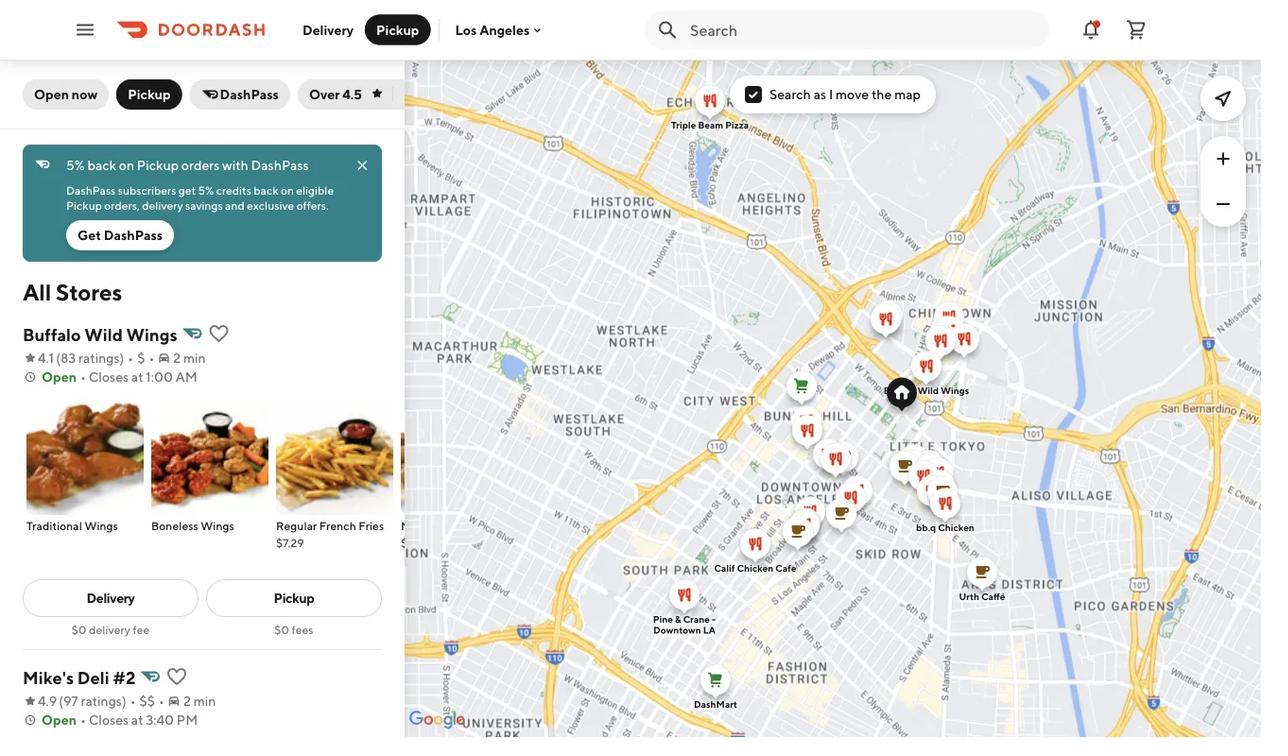 Task type: vqa. For each thing, say whether or not it's contained in the screenshot.
$7.29
yes



Task type: locate. For each thing, give the bounding box(es) containing it.
open menu image
[[74, 18, 96, 41]]

with
[[222, 157, 248, 173]]

boneless wings button
[[151, 398, 269, 534]]

on
[[119, 157, 134, 173], [281, 183, 294, 197]]

0 horizontal spatial click to add this store to your saved list image
[[166, 666, 188, 688]]

5% down open now button in the top of the page
[[66, 157, 85, 173]]

5% up the savings
[[198, 183, 214, 197]]

1 horizontal spatial 5%
[[198, 183, 214, 197]]

average rating of 4.1 out of 5 element
[[23, 349, 54, 368]]

fries
[[359, 519, 384, 532]]

delivery down subscribers
[[142, 199, 183, 212]]

los angeles button
[[455, 22, 545, 38]]

on inside dashpass subscribers get 5% credits back on eligible pickup orders, delivery savings and exclusive offers.
[[281, 183, 294, 197]]

&
[[675, 614, 681, 625], [675, 614, 681, 625]]

$7.29
[[276, 536, 304, 549]]

0 vertical spatial ratings
[[79, 350, 120, 366]]

wings
[[126, 324, 177, 345], [941, 385, 969, 396], [941, 385, 969, 396], [84, 519, 118, 532], [201, 519, 234, 532]]

open left now
[[34, 87, 69, 102]]

$0
[[72, 623, 87, 636], [274, 623, 289, 636]]

caffé
[[981, 591, 1005, 602], [981, 591, 1005, 602]]

delivery up $0 delivery fee
[[87, 590, 135, 606]]

pickup link
[[206, 580, 382, 617]]

2 min up am
[[173, 350, 206, 366]]

eligible
[[296, 183, 334, 197]]

pm
[[177, 712, 198, 728]]

pickup button left los
[[365, 15, 431, 45]]

orders,
[[104, 199, 140, 212]]

2 min for buffalo wild wings
[[173, 350, 206, 366]]

0 vertical spatial (
[[56, 350, 60, 366]]

1 $0 from the left
[[72, 623, 87, 636]]

0 horizontal spatial delivery
[[87, 590, 135, 606]]

0 vertical spatial delivery
[[303, 22, 354, 37]]

i
[[829, 87, 833, 102]]

1 vertical spatial closes
[[89, 712, 129, 728]]

#2
[[113, 667, 136, 688]]

1:00
[[146, 369, 173, 385]]

open
[[34, 87, 69, 102], [42, 369, 77, 385], [42, 712, 77, 728]]

2 for mike's deli #2
[[183, 693, 191, 709]]

) for wings
[[120, 350, 124, 366]]

( right 4.1
[[56, 350, 60, 366]]

1 horizontal spatial delivery
[[142, 199, 183, 212]]

1 vertical spatial (
[[59, 693, 63, 709]]

pickup left los
[[376, 22, 419, 37]]

at down • $$
[[131, 712, 143, 728]]

bb.q
[[916, 522, 936, 533], [916, 522, 936, 533]]

min for #2
[[193, 693, 216, 709]]

open now button
[[23, 79, 109, 110]]

triple
[[671, 120, 696, 130], [671, 120, 696, 130]]

0 vertical spatial at
[[131, 369, 143, 385]]

0 vertical spatial click to add this store to your saved list image
[[207, 322, 230, 345]]

pickup inside dashpass subscribers get 5% credits back on eligible pickup orders, delivery savings and exclusive offers.
[[66, 199, 102, 212]]

$0 down delivery link
[[72, 623, 87, 636]]

get
[[178, 183, 196, 197]]

at for #2
[[131, 712, 143, 728]]

0 vertical spatial 2 min
[[173, 350, 206, 366]]

delivery for delivery button
[[303, 22, 354, 37]]

dashpass button
[[190, 79, 290, 110]]

on up exclusive
[[281, 183, 294, 197]]

pickup
[[376, 22, 419, 37], [128, 87, 171, 102], [137, 157, 179, 173], [66, 199, 102, 212], [274, 590, 314, 606]]

dashpass up orders,
[[66, 183, 116, 197]]

triple beam pizza
[[671, 120, 749, 130], [671, 120, 749, 130]]

1 vertical spatial min
[[193, 693, 216, 709]]

click to add this store to your saved list image for wings
[[207, 322, 230, 345]]

ratings
[[79, 350, 120, 366], [81, 693, 122, 709]]

regular french fries image
[[276, 398, 393, 515]]

1 vertical spatial on
[[281, 183, 294, 197]]

) left • $$
[[122, 693, 126, 709]]

1 vertical spatial pickup button
[[116, 79, 182, 110]]

2 closes from the top
[[89, 712, 129, 728]]

dashpass up exclusive
[[251, 157, 309, 173]]

( right the 4.9
[[59, 693, 63, 709]]

back inside dashpass subscribers get 5% credits back on eligible pickup orders, delivery savings and exclusive offers.
[[254, 183, 278, 197]]

average rating of 4.9 out of 5 element
[[23, 692, 57, 711]]

2 at from the top
[[131, 712, 143, 728]]

0 vertical spatial delivery
[[142, 199, 183, 212]]

0 horizontal spatial $0
[[72, 623, 87, 636]]

5%
[[66, 157, 85, 173], [198, 183, 214, 197]]

over 4.5
[[309, 87, 362, 102]]

1 vertical spatial )
[[122, 693, 126, 709]]

0 vertical spatial )
[[120, 350, 124, 366]]

5% back on pickup orders with dashpass
[[66, 157, 309, 173]]

0 horizontal spatial back
[[87, 157, 116, 173]]

0 vertical spatial open
[[34, 87, 69, 102]]

2 $0 from the left
[[274, 623, 289, 636]]

2 min up pm
[[183, 693, 216, 709]]

pine
[[653, 614, 673, 625], [653, 614, 673, 625]]

0 vertical spatial on
[[119, 157, 134, 173]]

boneless wings
[[151, 519, 234, 532]]

dashpass inside 'button'
[[104, 227, 163, 243]]

0 horizontal spatial 5%
[[66, 157, 85, 173]]

downtown
[[653, 625, 701, 636], [653, 625, 701, 636]]

0 items, open order cart image
[[1125, 18, 1148, 41]]

dashmart
[[694, 699, 737, 710], [694, 699, 737, 710]]

over 4.5 button
[[298, 79, 424, 110]]

calif chicken cafe
[[714, 563, 797, 574], [714, 563, 797, 574]]

delivery inside delivery button
[[303, 22, 354, 37]]

pizza
[[725, 120, 749, 130], [725, 120, 749, 130]]

delivery for delivery link
[[87, 590, 135, 606]]

1 horizontal spatial on
[[281, 183, 294, 197]]

delivery down delivery link
[[89, 623, 130, 636]]

min
[[183, 350, 206, 366], [193, 693, 216, 709]]

• $
[[128, 350, 145, 366]]

closes for deli
[[89, 712, 129, 728]]

1 at from the top
[[131, 369, 143, 385]]

delivery up 'over'
[[303, 22, 354, 37]]

1 horizontal spatial 2
[[183, 693, 191, 709]]

subscribers
[[118, 183, 176, 197]]

open down 83
[[42, 369, 77, 385]]

mike's deli #2
[[23, 667, 136, 688]]

(
[[56, 350, 60, 366], [59, 693, 63, 709]]

) left • $
[[120, 350, 124, 366]]

1 vertical spatial 2 min
[[183, 693, 216, 709]]

1 vertical spatial delivery
[[87, 590, 135, 606]]

1 vertical spatial at
[[131, 712, 143, 728]]

search as i move the map
[[770, 87, 921, 102]]

back up exclusive
[[254, 183, 278, 197]]

0 horizontal spatial pickup button
[[116, 79, 182, 110]]

0 vertical spatial back
[[87, 157, 116, 173]]

1 vertical spatial click to add this store to your saved list image
[[166, 666, 188, 688]]

0 vertical spatial min
[[183, 350, 206, 366]]

dashpass down orders,
[[104, 227, 163, 243]]

pine & crane - downtown la
[[653, 614, 716, 636], [653, 614, 716, 636]]

exclusive
[[247, 199, 294, 212]]

pickup right now
[[128, 87, 171, 102]]

-
[[712, 614, 716, 625], [712, 614, 716, 625]]

min up am
[[183, 350, 206, 366]]

bb.q chicken
[[916, 522, 975, 533], [916, 522, 975, 533]]

open • closes at 1:00 am
[[42, 369, 197, 385]]

closes
[[89, 369, 129, 385], [89, 712, 129, 728]]

on up subscribers
[[119, 157, 134, 173]]

2 min
[[173, 350, 206, 366], [183, 693, 216, 709]]

2 vertical spatial open
[[42, 712, 77, 728]]

0 vertical spatial closes
[[89, 369, 129, 385]]

( 83 ratings )
[[56, 350, 124, 366]]

ratings down deli
[[81, 693, 122, 709]]

1 horizontal spatial pickup button
[[365, 15, 431, 45]]

pickup button
[[365, 15, 431, 45], [116, 79, 182, 110]]

83
[[60, 350, 76, 366]]

back
[[87, 157, 116, 173], [254, 183, 278, 197]]

4.9
[[38, 693, 57, 709]]

la
[[703, 625, 716, 636], [703, 625, 716, 636]]

angeles
[[479, 22, 530, 38]]

beam
[[698, 120, 723, 130], [698, 120, 723, 130]]

1 vertical spatial 2
[[183, 693, 191, 709]]

at down • $
[[131, 369, 143, 385]]

urth caffé
[[959, 591, 1005, 602], [959, 591, 1005, 602]]

2 up am
[[173, 350, 181, 366]]

urth
[[959, 591, 980, 602], [959, 591, 980, 602]]

chicken
[[938, 522, 975, 533], [938, 522, 975, 533], [737, 563, 774, 574], [737, 563, 774, 574]]

Store search: begin typing to search for stores available on DoorDash text field
[[690, 19, 1038, 40]]

2 up pm
[[183, 693, 191, 709]]

pickup button right now
[[116, 79, 182, 110]]

mozzarella sticks $12.99
[[401, 519, 491, 549]]

1 horizontal spatial delivery
[[303, 22, 354, 37]]

0 horizontal spatial delivery
[[89, 623, 130, 636]]

get dashpass button
[[66, 220, 174, 251]]

Search as I move the map checkbox
[[745, 86, 762, 103]]

1 horizontal spatial $0
[[274, 623, 289, 636]]

delivery inside delivery link
[[87, 590, 135, 606]]

open down the 4.9
[[42, 712, 77, 728]]

0 vertical spatial 2
[[173, 350, 181, 366]]

0 horizontal spatial 2
[[173, 350, 181, 366]]

pickup up get
[[66, 199, 102, 212]]

1 vertical spatial 5%
[[198, 183, 214, 197]]

and
[[225, 199, 245, 212]]

1 closes from the top
[[89, 369, 129, 385]]

delivery
[[142, 199, 183, 212], [89, 623, 130, 636]]

5% inside dashpass subscribers get 5% credits back on eligible pickup orders, delivery savings and exclusive offers.
[[198, 183, 214, 197]]

ratings for deli
[[81, 693, 122, 709]]

dashpass up with on the left top of page
[[220, 87, 279, 102]]

delivery
[[303, 22, 354, 37], [87, 590, 135, 606]]

closes down ( 97 ratings )
[[89, 712, 129, 728]]

ratings up open • closes at 1:00 am at the left of page
[[79, 350, 120, 366]]

•
[[128, 350, 133, 366], [149, 350, 154, 366], [80, 369, 86, 385], [130, 693, 136, 709], [159, 693, 164, 709], [80, 712, 86, 728]]

2 min for mike's deli #2
[[183, 693, 216, 709]]

deli
[[77, 667, 109, 688]]

closes down "( 83 ratings )"
[[89, 369, 129, 385]]

back up orders,
[[87, 157, 116, 173]]

all stores
[[23, 278, 122, 305]]

dashpass subscribers get 5% credits back on eligible pickup orders, delivery savings and exclusive offers.
[[66, 183, 336, 212]]

1 vertical spatial open
[[42, 369, 77, 385]]

1 vertical spatial ratings
[[81, 693, 122, 709]]

map
[[895, 87, 921, 102]]

click to add this store to your saved list image
[[207, 322, 230, 345], [166, 666, 188, 688]]

1 vertical spatial back
[[254, 183, 278, 197]]

credits
[[216, 183, 251, 197]]

at
[[131, 369, 143, 385], [131, 712, 143, 728]]

2
[[173, 350, 181, 366], [183, 693, 191, 709]]

• left "$"
[[128, 350, 133, 366]]

$0 left fees
[[274, 623, 289, 636]]

0 vertical spatial pickup button
[[365, 15, 431, 45]]

sticks
[[460, 519, 491, 532]]

1 horizontal spatial back
[[254, 183, 278, 197]]

dashpass inside button
[[220, 87, 279, 102]]

1 horizontal spatial click to add this store to your saved list image
[[207, 322, 230, 345]]

min up pm
[[193, 693, 216, 709]]



Task type: describe. For each thing, give the bounding box(es) containing it.
( for mike's
[[59, 693, 63, 709]]

offers.
[[297, 199, 329, 212]]

closes for wild
[[89, 369, 129, 385]]

open for buffalo
[[42, 369, 77, 385]]

4.1
[[38, 350, 54, 366]]

fees
[[292, 623, 314, 636]]

2 for buffalo wild wings
[[173, 350, 181, 366]]

1 vertical spatial delivery
[[89, 623, 130, 636]]

open • closes at 3:40 pm
[[42, 712, 198, 728]]

french
[[319, 519, 356, 532]]

traditional
[[26, 519, 82, 532]]

regular french fries $7.29
[[276, 519, 384, 549]]

dashpass inside dashpass subscribers get 5% credits back on eligible pickup orders, delivery savings and exclusive offers.
[[66, 183, 116, 197]]

get dashpass
[[78, 227, 163, 243]]

orders
[[181, 157, 220, 173]]

boneless wings image
[[151, 398, 269, 515]]

$0 fees
[[274, 623, 314, 636]]

regular
[[276, 519, 317, 532]]

all
[[23, 278, 51, 305]]

open inside button
[[34, 87, 69, 102]]

• right $$
[[159, 693, 164, 709]]

mike's
[[23, 667, 74, 688]]

3:40
[[146, 712, 174, 728]]

recenter the map image
[[1212, 87, 1235, 110]]

$0 delivery fee
[[72, 623, 150, 636]]

4.5
[[343, 87, 362, 102]]

at for wings
[[131, 369, 143, 385]]

open for mike's
[[42, 712, 77, 728]]

fee
[[133, 623, 150, 636]]

savings
[[185, 199, 223, 212]]

• right "$"
[[149, 350, 154, 366]]

$12.99
[[401, 536, 435, 549]]

boneless
[[151, 519, 198, 532]]

open now
[[34, 87, 98, 102]]

los angeles
[[455, 22, 530, 38]]

traditional wings image
[[26, 398, 144, 515]]

$0 for pickup
[[274, 623, 289, 636]]

los
[[455, 22, 477, 38]]

• down ( 97 ratings )
[[80, 712, 86, 728]]

as
[[814, 87, 826, 102]]

0 horizontal spatial on
[[119, 157, 134, 173]]

move
[[836, 87, 869, 102]]

min for wings
[[183, 350, 206, 366]]

( for buffalo
[[56, 350, 60, 366]]

ratings for wild
[[79, 350, 120, 366]]

( 97 ratings )
[[59, 693, 126, 709]]

) for #2
[[122, 693, 126, 709]]

the
[[872, 87, 892, 102]]

$$
[[139, 693, 155, 709]]

pickup up subscribers
[[137, 157, 179, 173]]

• $$
[[130, 693, 155, 709]]

delivery link
[[23, 580, 199, 617]]

now
[[72, 87, 98, 102]]

click to add this store to your saved list image for #2
[[166, 666, 188, 688]]

• down "( 83 ratings )"
[[80, 369, 86, 385]]

map region
[[262, 0, 1261, 738]]

$
[[137, 350, 145, 366]]

delivery button
[[291, 15, 365, 45]]

zoom in image
[[1212, 147, 1235, 170]]

97
[[63, 693, 78, 709]]

zoom out image
[[1212, 193, 1235, 216]]

traditional wings
[[26, 519, 118, 532]]

$0 for delivery
[[72, 623, 87, 636]]

am
[[175, 369, 197, 385]]

pickup up $0 fees
[[274, 590, 314, 606]]

• left $$
[[130, 693, 136, 709]]

traditional wings button
[[26, 398, 144, 534]]

notification bell image
[[1080, 18, 1102, 41]]

stores
[[56, 278, 122, 305]]

over
[[309, 87, 340, 102]]

get
[[78, 227, 101, 243]]

0 vertical spatial 5%
[[66, 157, 85, 173]]

search
[[770, 87, 811, 102]]

powered by google image
[[409, 711, 465, 730]]

mozzarella
[[401, 519, 458, 532]]

delivery inside dashpass subscribers get 5% credits back on eligible pickup orders, delivery savings and exclusive offers.
[[142, 199, 183, 212]]



